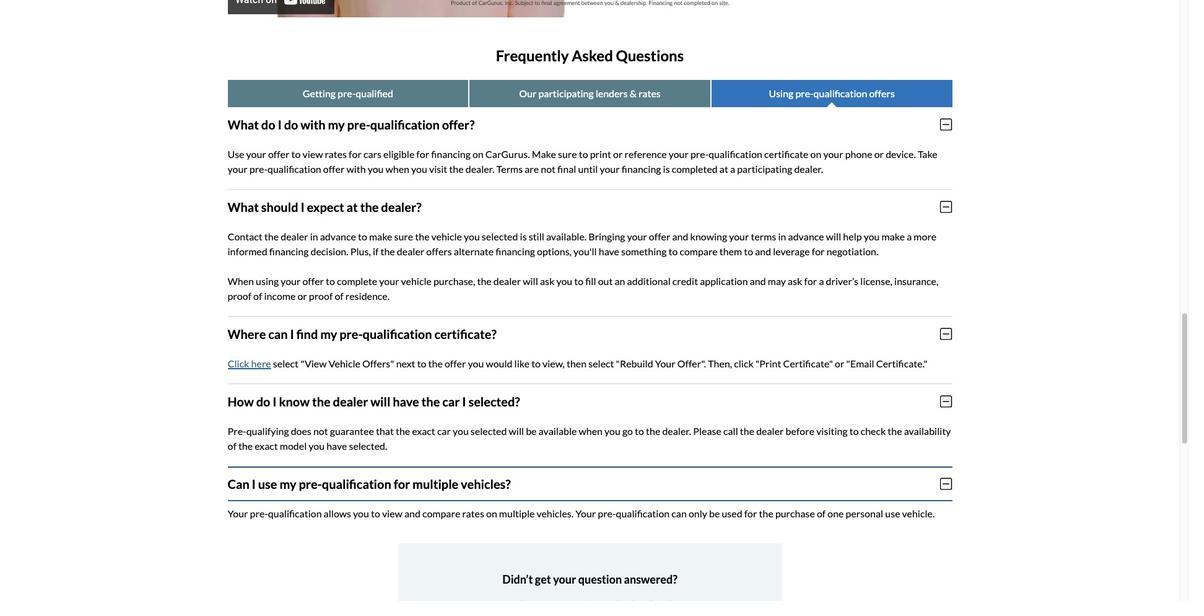 Task type: vqa. For each thing, say whether or not it's contained in the screenshot.
the right with
yes



Task type: locate. For each thing, give the bounding box(es) containing it.
offers"
[[362, 357, 395, 369]]

using
[[256, 275, 279, 287]]

1 horizontal spatial proof
[[309, 290, 333, 302]]

1 vertical spatial with
[[347, 163, 366, 175]]

0 vertical spatial be
[[526, 425, 537, 437]]

not
[[541, 163, 556, 175], [313, 425, 328, 437]]

and left 'may' at the right
[[750, 275, 766, 287]]

3 minus square image from the top
[[941, 395, 953, 408]]

of left one
[[817, 507, 826, 519]]

my down getting pre-qualified button at the left top of page
[[328, 117, 345, 132]]

0 vertical spatial use
[[258, 476, 277, 491]]

you right 'help'
[[864, 230, 880, 242]]

1 horizontal spatial advance
[[789, 230, 825, 242]]

0 horizontal spatial view
[[303, 148, 323, 160]]

0 horizontal spatial proof
[[228, 290, 252, 302]]

2 vertical spatial a
[[819, 275, 825, 287]]

0 horizontal spatial not
[[313, 425, 328, 437]]

decision.
[[311, 245, 349, 257]]

1 vertical spatial sure
[[394, 230, 413, 242]]

selected.
[[349, 440, 388, 452]]

have inside contact the dealer in advance to make sure the vehicle you selected is still available. bringing your offer and knowing your terms in advance will help you make a more informed financing decision. plus, if the dealer offers alternate financing options, you'll have something to compare them to and leverage for negotiation.
[[599, 245, 620, 257]]

0 vertical spatial car
[[443, 394, 460, 409]]

1 vertical spatial not
[[313, 425, 328, 437]]

1 what from the top
[[228, 117, 259, 132]]

1 horizontal spatial sure
[[558, 148, 577, 160]]

0 vertical spatial sure
[[558, 148, 577, 160]]

1 vertical spatial exact
[[255, 440, 278, 452]]

car
[[443, 394, 460, 409], [437, 425, 451, 437]]

sure up the final
[[558, 148, 577, 160]]

are
[[525, 163, 539, 175]]

0 horizontal spatial rates
[[325, 148, 347, 160]]

selected up "alternate"
[[482, 230, 518, 242]]

1 horizontal spatial at
[[720, 163, 729, 175]]

use left vehicle.
[[886, 507, 901, 519]]

1 horizontal spatial have
[[393, 394, 419, 409]]

1 minus square image from the top
[[941, 118, 953, 131]]

0 vertical spatial offers
[[870, 87, 895, 99]]

participating inside use your offer to view rates for cars eligible for financing on cargurus. make sure to print or reference your pre-qualification certificate on your phone or device. take your pre-qualification offer with you when you visit the dealer. terms are not final until your financing is completed at a participating dealer.
[[738, 163, 793, 175]]

1 horizontal spatial make
[[882, 230, 905, 242]]

participating
[[539, 87, 594, 99], [738, 163, 793, 175]]

minus square image inside can i use my pre-qualification for multiple vehicles? dropdown button
[[941, 477, 953, 491]]

answered?
[[624, 572, 678, 586]]

at right completed
[[720, 163, 729, 175]]

1 horizontal spatial with
[[347, 163, 366, 175]]

take
[[918, 148, 938, 160]]

0 horizontal spatial in
[[310, 230, 318, 242]]

vehicle inside 'when using your offer to complete your vehicle purchase, the dealer will ask you to fill out an additional credit application and may ask for a driver's license, insurance, proof of income or proof of residence.'
[[401, 275, 432, 287]]

and down terms
[[756, 245, 772, 257]]

participating inside button
[[539, 87, 594, 99]]

view down the can i use my pre-qualification for multiple vehicles?
[[382, 507, 403, 519]]

guarantee
[[330, 425, 374, 437]]

1 horizontal spatial compare
[[680, 245, 718, 257]]

them
[[720, 245, 743, 257]]

have down guarantee
[[327, 440, 347, 452]]

when down how do i know the dealer will have the car i selected? dropdown button
[[579, 425, 603, 437]]

pre- inside getting pre-qualified button
[[338, 87, 356, 99]]

0 vertical spatial vehicle
[[432, 230, 462, 242]]

visit
[[429, 163, 448, 175]]

bringing
[[589, 230, 626, 242]]

only
[[689, 507, 708, 519]]

of down pre-
[[228, 440, 237, 452]]

in up leverage
[[779, 230, 787, 242]]

vehicle left purchase,
[[401, 275, 432, 287]]

rates down 'what do i do with my pre-qualification offer?' at the left top
[[325, 148, 347, 160]]

availability
[[905, 425, 952, 437]]

0 horizontal spatial is
[[520, 230, 527, 242]]

0 vertical spatial multiple
[[413, 476, 459, 491]]

1 minus square image from the top
[[941, 327, 953, 341]]

0 horizontal spatial when
[[386, 163, 410, 175]]

use
[[228, 148, 244, 160]]

0 vertical spatial exact
[[412, 425, 436, 437]]

at right expect
[[347, 199, 358, 214]]

0 horizontal spatial with
[[301, 117, 326, 132]]

0 vertical spatial minus square image
[[941, 118, 953, 131]]

find
[[297, 326, 318, 341]]

dealer
[[281, 230, 308, 242], [397, 245, 425, 257], [494, 275, 521, 287], [333, 394, 368, 409], [757, 425, 784, 437]]

select right here
[[273, 357, 299, 369]]

minus square image for the
[[941, 395, 953, 408]]

ask
[[540, 275, 555, 287], [788, 275, 803, 287]]

multiple
[[413, 476, 459, 491], [499, 507, 535, 519]]

proof
[[228, 290, 252, 302], [309, 290, 333, 302]]

an
[[615, 275, 626, 287]]

1 horizontal spatial dealer.
[[663, 425, 692, 437]]

financing
[[431, 148, 471, 160], [622, 163, 661, 175], [269, 245, 309, 257], [496, 245, 535, 257]]

1 horizontal spatial in
[[779, 230, 787, 242]]

on right certificate
[[811, 148, 822, 160]]

0 horizontal spatial make
[[369, 230, 393, 242]]

participating right our
[[539, 87, 594, 99]]

0 vertical spatial with
[[301, 117, 326, 132]]

minus square image
[[941, 118, 953, 131], [941, 200, 953, 214], [941, 395, 953, 408]]

can left only
[[672, 507, 687, 519]]

how do i know the dealer will have the car i selected?
[[228, 394, 520, 409]]

dealer up guarantee
[[333, 394, 368, 409]]

minus square image inside what do i do with my pre-qualification offer? dropdown button
[[941, 118, 953, 131]]

1 vertical spatial is
[[520, 230, 527, 242]]

pre- inside can i use my pre-qualification for multiple vehicles? dropdown button
[[299, 476, 322, 491]]

car left selected?
[[443, 394, 460, 409]]

is left still
[[520, 230, 527, 242]]

dealer. inside pre-qualifying does not guarantee that the exact car you selected will be available when you go to the dealer. please call the dealer before visiting to check the availability of the exact model you have selected.
[[663, 425, 692, 437]]

0 vertical spatial is
[[663, 163, 670, 175]]

0 vertical spatial have
[[599, 245, 620, 257]]

pre-
[[338, 87, 356, 99], [796, 87, 814, 99], [347, 117, 370, 132], [691, 148, 709, 160], [250, 163, 268, 175], [340, 326, 363, 341], [299, 476, 322, 491], [250, 507, 268, 519], [598, 507, 616, 519]]

2 minus square image from the top
[[941, 200, 953, 214]]

1 horizontal spatial view
[[382, 507, 403, 519]]

multiple left vehicles.
[[499, 507, 535, 519]]

of inside pre-qualifying does not guarantee that the exact car you selected will be available when you go to the dealer. please call the dealer before visiting to check the availability of the exact model you have selected.
[[228, 440, 237, 452]]

dealer. left please
[[663, 425, 692, 437]]

0 vertical spatial a
[[731, 163, 736, 175]]

dealer left before
[[757, 425, 784, 437]]

advance up decision.
[[320, 230, 356, 242]]

like
[[515, 357, 530, 369]]

use
[[258, 476, 277, 491], [886, 507, 901, 519]]

0 vertical spatial rates
[[639, 87, 661, 99]]

0 vertical spatial view
[[303, 148, 323, 160]]

offers inside "button"
[[870, 87, 895, 99]]

0 horizontal spatial select
[[273, 357, 299, 369]]

1 vertical spatial view
[[382, 507, 403, 519]]

2 ask from the left
[[788, 275, 803, 287]]

in up decision.
[[310, 230, 318, 242]]

do for do
[[261, 117, 276, 132]]

to left check
[[850, 425, 859, 437]]

will inside 'when using your offer to complete your vehicle purchase, the dealer will ask you to fill out an additional credit application and may ask for a driver's license, insurance, proof of income or proof of residence.'
[[523, 275, 538, 287]]

vehicle inside contact the dealer in advance to make sure the vehicle you selected is still available. bringing your offer and knowing your terms in advance will help you make a more informed financing decision. plus, if the dealer offers alternate financing options, you'll have something to compare them to and leverage for negotiation.
[[432, 230, 462, 242]]

ask down options,
[[540, 275, 555, 287]]

offer down certificate?
[[445, 357, 466, 369]]

your down can i use my pre-qualification for multiple vehicles? dropdown button
[[576, 507, 596, 519]]

1 horizontal spatial can
[[672, 507, 687, 519]]

the inside 'when using your offer to complete your vehicle purchase, the dealer will ask you to fill out an additional credit application and may ask for a driver's license, insurance, proof of income or proof of residence.'
[[477, 275, 492, 287]]

0 vertical spatial can
[[268, 326, 288, 341]]

dealer inside 'when using your offer to complete your vehicle purchase, the dealer will ask you to fill out an additional credit application and may ask for a driver's license, insurance, proof of income or proof of residence.'
[[494, 275, 521, 287]]

phone
[[846, 148, 873, 160]]

0 horizontal spatial be
[[526, 425, 537, 437]]

will inside pre-qualifying does not guarantee that the exact car you selected will be available when you go to the dealer. please call the dealer before visiting to check the availability of the exact model you have selected.
[[509, 425, 524, 437]]

1 in from the left
[[310, 230, 318, 242]]

with down getting
[[301, 117, 326, 132]]

would
[[486, 357, 513, 369]]

car right that
[[437, 425, 451, 437]]

1 vertical spatial minus square image
[[941, 477, 953, 491]]

when inside pre-qualifying does not guarantee that the exact car you selected will be available when you go to the dealer. please call the dealer before visiting to check the availability of the exact model you have selected.
[[579, 425, 603, 437]]

vehicles.
[[537, 507, 574, 519]]

multiple left 'vehicles?'
[[413, 476, 459, 491]]

2 vertical spatial have
[[327, 440, 347, 452]]

1 vertical spatial can
[[672, 507, 687, 519]]

0 vertical spatial at
[[720, 163, 729, 175]]

what up use
[[228, 117, 259, 132]]

sure
[[558, 148, 577, 160], [394, 230, 413, 242]]

click here select "view vehicle offers" next to the offer you would like to view, then select "rebuild your offer". then, click "print certificate" or "email certificate."
[[228, 357, 928, 369]]

financing up using
[[269, 245, 309, 257]]

1 horizontal spatial participating
[[738, 163, 793, 175]]

2 horizontal spatial have
[[599, 245, 620, 257]]

proof up find
[[309, 290, 333, 302]]

use inside dropdown button
[[258, 476, 277, 491]]

1 vertical spatial what
[[228, 199, 259, 214]]

1 vertical spatial multiple
[[499, 507, 535, 519]]

when inside use your offer to view rates for cars eligible for financing on cargurus. make sure to print or reference your pre-qualification certificate on your phone or device. take your pre-qualification offer with you when you visit the dealer. terms are not final until your financing is completed at a participating dealer.
[[386, 163, 410, 175]]

exact right that
[[412, 425, 436, 437]]

1 vertical spatial participating
[[738, 163, 793, 175]]

for left cars
[[349, 148, 362, 160]]

0 vertical spatial participating
[[539, 87, 594, 99]]

know
[[279, 394, 310, 409]]

you right "allows" in the bottom of the page
[[353, 507, 369, 519]]

until
[[578, 163, 598, 175]]

1 vertical spatial selected
[[471, 425, 507, 437]]

you inside 'when using your offer to complete your vehicle purchase, the dealer will ask you to fill out an additional credit application and may ask for a driver's license, insurance, proof of income or proof of residence.'
[[557, 275, 573, 287]]

dealer. down certificate
[[795, 163, 824, 175]]

for inside contact the dealer in advance to make sure the vehicle you selected is still available. bringing your offer and knowing your terms in advance will help you make a more informed financing decision. plus, if the dealer offers alternate financing options, you'll have something to compare them to and leverage for negotiation.
[[812, 245, 825, 257]]

minus square image inside what should i expect at the dealer? dropdown button
[[941, 200, 953, 214]]

or inside 'when using your offer to complete your vehicle purchase, the dealer will ask you to fill out an additional credit application and may ask for a driver's license, insurance, proof of income or proof of residence.'
[[298, 290, 307, 302]]

you down selected?
[[453, 425, 469, 437]]

what do i do with my pre-qualification offer?
[[228, 117, 475, 132]]

1 horizontal spatial ask
[[788, 275, 803, 287]]

qualification up next
[[363, 326, 432, 341]]

on
[[473, 148, 484, 160], [811, 148, 822, 160], [486, 507, 497, 519]]

rates right &
[[639, 87, 661, 99]]

getting
[[303, 87, 336, 99]]

and left knowing
[[673, 230, 689, 242]]

leverage
[[774, 245, 810, 257]]

make left more
[[882, 230, 905, 242]]

2 what from the top
[[228, 199, 259, 214]]

how
[[228, 394, 254, 409]]

2 select from the left
[[589, 357, 614, 369]]

when down eligible
[[386, 163, 410, 175]]

0 horizontal spatial can
[[268, 326, 288, 341]]

check
[[861, 425, 886, 437]]

sure down dealer? at the top left of page
[[394, 230, 413, 242]]

ask right 'may' at the right
[[788, 275, 803, 287]]

i inside dropdown button
[[290, 326, 294, 341]]

1 horizontal spatial not
[[541, 163, 556, 175]]

not right does
[[313, 425, 328, 437]]

go
[[623, 425, 633, 437]]

get
[[535, 572, 551, 586]]

frequently asked questions
[[496, 46, 684, 64]]

0 vertical spatial minus square image
[[941, 327, 953, 341]]

dealer down "alternate"
[[494, 275, 521, 287]]

out
[[598, 275, 613, 287]]

0 horizontal spatial at
[[347, 199, 358, 214]]

do
[[261, 117, 276, 132], [284, 117, 298, 132], [256, 394, 270, 409]]

view,
[[543, 357, 565, 369]]

1 vertical spatial minus square image
[[941, 200, 953, 214]]

0 horizontal spatial ask
[[540, 275, 555, 287]]

can i use my pre-qualification for multiple vehicles? button
[[228, 466, 953, 501]]

knowing
[[691, 230, 728, 242]]

for left driver's
[[805, 275, 818, 287]]

minus square image inside the where can i find my pre-qualification certificate? dropdown button
[[941, 327, 953, 341]]

to right like
[[532, 357, 541, 369]]

purchase,
[[434, 275, 476, 287]]

if
[[373, 245, 379, 257]]

0 vertical spatial not
[[541, 163, 556, 175]]

on left cargurus. on the top left of page
[[473, 148, 484, 160]]

what for what do i do with my pre-qualification offer?
[[228, 117, 259, 132]]

1 horizontal spatial offers
[[870, 87, 895, 99]]

1 vertical spatial offers
[[427, 245, 452, 257]]

1 vertical spatial a
[[907, 230, 912, 242]]

minus square image
[[941, 327, 953, 341], [941, 477, 953, 491]]

have
[[599, 245, 620, 257], [393, 394, 419, 409], [327, 440, 347, 452]]

personal
[[846, 507, 884, 519]]

0 horizontal spatial compare
[[423, 507, 461, 519]]

where can i find my pre-qualification certificate? button
[[228, 317, 953, 351]]

or right the income on the left of page
[[298, 290, 307, 302]]

then
[[567, 357, 587, 369]]

your
[[655, 357, 676, 369], [228, 507, 248, 519], [576, 507, 596, 519]]

1 vertical spatial rates
[[325, 148, 347, 160]]

dealer. left the terms
[[466, 163, 495, 175]]

be
[[526, 425, 537, 437], [710, 507, 720, 519]]

complete
[[337, 275, 378, 287]]

make up if on the left of page
[[369, 230, 393, 242]]

i for expect
[[301, 199, 305, 214]]

certificate?
[[435, 326, 497, 341]]

have inside pre-qualifying does not guarantee that the exact car you selected will be available when you go to the dealer. please call the dealer before visiting to check the availability of the exact model you have selected.
[[327, 440, 347, 452]]

0 horizontal spatial sure
[[394, 230, 413, 242]]

your left offer".
[[655, 357, 676, 369]]

0 horizontal spatial participating
[[539, 87, 594, 99]]

1 vertical spatial be
[[710, 507, 720, 519]]

rates inside button
[[639, 87, 661, 99]]

proof down when
[[228, 290, 252, 302]]

2 vertical spatial minus square image
[[941, 395, 953, 408]]

a left driver's
[[819, 275, 825, 287]]

1 vertical spatial at
[[347, 199, 358, 214]]

qualification left "allows" in the bottom of the page
[[268, 507, 322, 519]]

0 horizontal spatial a
[[731, 163, 736, 175]]

eligible
[[384, 148, 415, 160]]

offers inside contact the dealer in advance to make sure the vehicle you selected is still available. bringing your offer and knowing your terms in advance will help you make a more informed financing decision. plus, if the dealer offers alternate financing options, you'll have something to compare them to and leverage for negotiation.
[[427, 245, 452, 257]]

to up should
[[292, 148, 301, 160]]

2 advance from the left
[[789, 230, 825, 242]]

the inside use your offer to view rates for cars eligible for financing on cargurus. make sure to print or reference your pre-qualification certificate on your phone or device. take your pre-qualification offer with you when you visit the dealer. terms are not final until your financing is completed at a participating dealer.
[[449, 163, 464, 175]]

device.
[[886, 148, 916, 160]]

0 vertical spatial what
[[228, 117, 259, 132]]

0 vertical spatial when
[[386, 163, 410, 175]]

reference
[[625, 148, 667, 160]]

a inside use your offer to view rates for cars eligible for financing on cargurus. make sure to print or reference your pre-qualification certificate on your phone or device. take your pre-qualification offer with you when you visit the dealer. terms are not final until your financing is completed at a participating dealer.
[[731, 163, 736, 175]]

vehicle up "alternate"
[[432, 230, 462, 242]]

1 horizontal spatial rates
[[463, 507, 485, 519]]

selected
[[482, 230, 518, 242], [471, 425, 507, 437]]

0 vertical spatial selected
[[482, 230, 518, 242]]

i for do
[[278, 117, 282, 132]]

not down make
[[541, 163, 556, 175]]

make
[[532, 148, 556, 160]]

1 horizontal spatial a
[[819, 275, 825, 287]]

0 vertical spatial compare
[[680, 245, 718, 257]]

1 horizontal spatial your
[[576, 507, 596, 519]]

compare inside contact the dealer in advance to make sure the vehicle you selected is still available. bringing your offer and knowing your terms in advance will help you make a more informed financing decision. plus, if the dealer offers alternate financing options, you'll have something to compare them to and leverage for negotiation.
[[680, 245, 718, 257]]

vehicle
[[432, 230, 462, 242], [401, 275, 432, 287]]

1 vertical spatial my
[[321, 326, 337, 341]]

multiple inside dropdown button
[[413, 476, 459, 491]]

1 vertical spatial car
[[437, 425, 451, 437]]

qualification
[[814, 87, 868, 99], [370, 117, 440, 132], [709, 148, 763, 160], [268, 163, 321, 175], [363, 326, 432, 341], [322, 476, 392, 491], [268, 507, 322, 519], [616, 507, 670, 519]]

"print
[[756, 357, 782, 369]]

you left fill
[[557, 275, 573, 287]]

have inside dropdown button
[[393, 394, 419, 409]]

where
[[228, 326, 266, 341]]

at
[[720, 163, 729, 175], [347, 199, 358, 214]]

&
[[630, 87, 637, 99]]

minus square image inside how do i know the dealer will have the car i selected? dropdown button
[[941, 395, 953, 408]]

pre-
[[228, 425, 246, 437]]

2 minus square image from the top
[[941, 477, 953, 491]]

1 horizontal spatial be
[[710, 507, 720, 519]]

1 horizontal spatial multiple
[[499, 507, 535, 519]]

certificate"
[[784, 357, 834, 369]]

expect
[[307, 199, 344, 214]]

will down options,
[[523, 275, 538, 287]]

will left 'help'
[[827, 230, 842, 242]]

0 horizontal spatial offers
[[427, 245, 452, 257]]

what up contact
[[228, 199, 259, 214]]

2 horizontal spatial a
[[907, 230, 912, 242]]

your down use
[[228, 163, 248, 175]]

a
[[731, 163, 736, 175], [907, 230, 912, 242], [819, 275, 825, 287]]

car inside dropdown button
[[443, 394, 460, 409]]

0 horizontal spatial have
[[327, 440, 347, 452]]

be inside pre-qualifying does not guarantee that the exact car you selected will be available when you go to the dealer. please call the dealer before visiting to check the availability of the exact model you have selected.
[[526, 425, 537, 437]]



Task type: describe. For each thing, give the bounding box(es) containing it.
your left phone
[[824, 148, 844, 160]]

used
[[722, 507, 743, 519]]

to right something
[[669, 245, 678, 257]]

selected inside pre-qualifying does not guarantee that the exact car you selected will be available when you go to the dealer. please call the dealer before visiting to check the availability of the exact model you have selected.
[[471, 425, 507, 437]]

when using your offer to complete your vehicle purchase, the dealer will ask you to fill out an additional credit application and may ask for a driver's license, insurance, proof of income or proof of residence.
[[228, 275, 939, 302]]

using
[[769, 87, 794, 99]]

and down the can i use my pre-qualification for multiple vehicles?
[[405, 507, 421, 519]]

getting pre-qualified button
[[228, 80, 469, 107]]

you down cars
[[368, 163, 384, 175]]

minus square image for where can i find my pre-qualification certificate?
[[941, 327, 953, 341]]

2 proof from the left
[[309, 290, 333, 302]]

something
[[622, 245, 667, 257]]

not inside use your offer to view rates for cars eligible for financing on cargurus. make sure to print or reference your pre-qualification certificate on your phone or device. take your pre-qualification offer with you when you visit the dealer. terms are not final until your financing is completed at a participating dealer.
[[541, 163, 556, 175]]

at inside use your offer to view rates for cars eligible for financing on cargurus. make sure to print or reference your pre-qualification certificate on your phone or device. take your pre-qualification offer with you when you visit the dealer. terms are not final until your financing is completed at a participating dealer.
[[720, 163, 729, 175]]

click
[[735, 357, 754, 369]]

your pre-qualification allows you to view and compare rates on multiple vehicles. your pre-qualification can only be used for the purchase of one personal use vehicle.
[[228, 507, 935, 519]]

frequently
[[496, 46, 569, 64]]

what should i expect at the dealer?
[[228, 199, 422, 214]]

to down the can i use my pre-qualification for multiple vehicles?
[[371, 507, 380, 519]]

my inside dropdown button
[[321, 326, 337, 341]]

2 horizontal spatial on
[[811, 148, 822, 160]]

getting pre-qualified
[[303, 87, 393, 99]]

qualification inside dropdown button
[[363, 326, 432, 341]]

to left fill
[[575, 275, 584, 287]]

questions
[[616, 46, 684, 64]]

selected?
[[469, 394, 520, 409]]

0 vertical spatial my
[[328, 117, 345, 132]]

allows
[[324, 507, 351, 519]]

to left complete
[[326, 275, 335, 287]]

asked
[[572, 46, 613, 64]]

how do i know the dealer will have the car i selected? button
[[228, 384, 953, 419]]

for inside 'when using your offer to complete your vehicle purchase, the dealer will ask you to fill out an additional credit application and may ask for a driver's license, insurance, proof of income or proof of residence.'
[[805, 275, 818, 287]]

to right go
[[635, 425, 644, 437]]

sure inside contact the dealer in advance to make sure the vehicle you selected is still available. bringing your offer and knowing your terms in advance will help you make a more informed financing decision. plus, if the dealer offers alternate financing options, you'll have something to compare them to and leverage for negotiation.
[[394, 230, 413, 242]]

or right print
[[613, 148, 623, 160]]

for inside can i use my pre-qualification for multiple vehicles? dropdown button
[[394, 476, 410, 491]]

qualification up should
[[268, 163, 321, 175]]

you'll
[[574, 245, 597, 257]]

financing up visit
[[431, 148, 471, 160]]

that
[[376, 425, 394, 437]]

i for find
[[290, 326, 294, 341]]

terms
[[751, 230, 777, 242]]

to up plus,
[[358, 230, 367, 242]]

financing down still
[[496, 245, 535, 257]]

qualification up "allows" in the bottom of the page
[[322, 476, 392, 491]]

1 horizontal spatial exact
[[412, 425, 436, 437]]

rates inside use your offer to view rates for cars eligible for financing on cargurus. make sure to print or reference your pre-qualification certificate on your phone or device. take your pre-qualification offer with you when you visit the dealer. terms are not final until your financing is completed at a participating dealer.
[[325, 148, 347, 160]]

can
[[228, 476, 250, 491]]

0 horizontal spatial exact
[[255, 440, 278, 452]]

credit
[[673, 275, 698, 287]]

should
[[261, 199, 298, 214]]

what for what should i expect at the dealer?
[[228, 199, 259, 214]]

minus square image for can i use my pre-qualification for multiple vehicles?
[[941, 477, 953, 491]]

driver's
[[826, 275, 859, 287]]

our participating lenders & rates button
[[470, 80, 711, 107]]

you left go
[[605, 425, 621, 437]]

1 ask from the left
[[540, 275, 555, 287]]

qualification inside "button"
[[814, 87, 868, 99]]

and inside 'when using your offer to complete your vehicle purchase, the dealer will ask you to fill out an additional credit application and may ask for a driver's license, insurance, proof of income or proof of residence.'
[[750, 275, 766, 287]]

visiting
[[817, 425, 848, 437]]

qualifying
[[246, 425, 289, 437]]

2 horizontal spatial your
[[655, 357, 676, 369]]

for up visit
[[417, 148, 430, 160]]

offer up expect
[[323, 163, 345, 175]]

1 advance from the left
[[320, 230, 356, 242]]

0 horizontal spatial your
[[228, 507, 248, 519]]

do for know
[[256, 394, 270, 409]]

click here link
[[228, 357, 271, 369]]

informed
[[228, 245, 268, 257]]

"view
[[301, 357, 327, 369]]

not inside pre-qualifying does not guarantee that the exact car you selected will be available when you go to the dealer. please call the dealer before visiting to check the availability of the exact model you have selected.
[[313, 425, 328, 437]]

please
[[694, 425, 722, 437]]

with inside use your offer to view rates for cars eligible for financing on cargurus. make sure to print or reference your pre-qualification certificate on your phone or device. take your pre-qualification offer with you when you visit the dealer. terms are not final until your financing is completed at a participating dealer.
[[347, 163, 366, 175]]

1 horizontal spatial use
[[886, 507, 901, 519]]

your up something
[[627, 230, 647, 242]]

will inside dropdown button
[[371, 394, 391, 409]]

to right next
[[417, 357, 427, 369]]

of down complete
[[335, 290, 344, 302]]

is inside use your offer to view rates for cars eligible for financing on cargurus. make sure to print or reference your pre-qualification certificate on your phone or device. take your pre-qualification offer with you when you visit the dealer. terms are not final until your financing is completed at a participating dealer.
[[663, 163, 670, 175]]

pre- inside what do i do with my pre-qualification offer? dropdown button
[[347, 117, 370, 132]]

1 proof from the left
[[228, 290, 252, 302]]

your down print
[[600, 163, 620, 175]]

pre- inside the where can i find my pre-qualification certificate? dropdown button
[[340, 326, 363, 341]]

with inside dropdown button
[[301, 117, 326, 132]]

2 vertical spatial rates
[[463, 507, 485, 519]]

pre- inside using pre-qualification offers "button"
[[796, 87, 814, 99]]

certificate
[[765, 148, 809, 160]]

lenders
[[596, 87, 628, 99]]

2 vertical spatial my
[[280, 476, 297, 491]]

final
[[558, 163, 577, 175]]

you left the would
[[468, 357, 484, 369]]

alternate
[[454, 245, 494, 257]]

view inside use your offer to view rates for cars eligible for financing on cargurus. make sure to print or reference your pre-qualification certificate on your phone or device. take your pre-qualification offer with you when you visit the dealer. terms are not final until your financing is completed at a participating dealer.
[[303, 148, 323, 160]]

available.
[[547, 230, 587, 242]]

you up "alternate"
[[464, 230, 480, 242]]

of down using
[[253, 290, 262, 302]]

dealer right if on the left of page
[[397, 245, 425, 257]]

a inside 'when using your offer to complete your vehicle purchase, the dealer will ask you to fill out an additional credit application and may ask for a driver's license, insurance, proof of income or proof of residence.'
[[819, 275, 825, 287]]

vehicles?
[[461, 476, 511, 491]]

for right 'used' on the bottom right
[[745, 507, 758, 519]]

is inside contact the dealer in advance to make sure the vehicle you selected is still available. bringing your offer and knowing your terms in advance will help you make a more informed financing decision. plus, if the dealer offers alternate financing options, you'll have something to compare them to and leverage for negotiation.
[[520, 230, 527, 242]]

using pre-qualification offers tab panel
[[228, 107, 953, 533]]

1 make from the left
[[369, 230, 393, 242]]

or right phone
[[875, 148, 884, 160]]

insurance,
[[895, 275, 939, 287]]

or left "email
[[835, 357, 845, 369]]

will inside contact the dealer in advance to make sure the vehicle you selected is still available. bringing your offer and knowing your terms in advance will help you make a more informed financing decision. plus, if the dealer offers alternate financing options, you'll have something to compare them to and leverage for negotiation.
[[827, 230, 842, 242]]

what should i expect at the dealer? button
[[228, 189, 953, 224]]

0 horizontal spatial on
[[473, 148, 484, 160]]

negotiation.
[[827, 245, 879, 257]]

your up residence.
[[379, 275, 399, 287]]

cars
[[364, 148, 382, 160]]

your right get
[[554, 572, 577, 586]]

dealer?
[[381, 199, 422, 214]]

income
[[264, 290, 296, 302]]

offer inside contact the dealer in advance to make sure the vehicle you selected is still available. bringing your offer and knowing your terms in advance will help you make a more informed financing decision. plus, if the dealer offers alternate financing options, you'll have something to compare them to and leverage for negotiation.
[[649, 230, 671, 242]]

options,
[[537, 245, 572, 257]]

car inside pre-qualifying does not guarantee that the exact car you selected will be available when you go to the dealer. please call the dealer before visiting to check the availability of the exact model you have selected.
[[437, 425, 451, 437]]

question
[[579, 572, 622, 586]]

2 make from the left
[[882, 230, 905, 242]]

may
[[768, 275, 786, 287]]

contact the dealer in advance to make sure the vehicle you selected is still available. bringing your offer and knowing your terms in advance will help you make a more informed financing decision. plus, if the dealer offers alternate financing options, you'll have something to compare them to and leverage for negotiation.
[[228, 230, 937, 257]]

you down does
[[309, 440, 325, 452]]

you left visit
[[412, 163, 428, 175]]

sure inside use your offer to view rates for cars eligible for financing on cargurus. make sure to print or reference your pre-qualification certificate on your phone or device. take your pre-qualification offer with you when you visit the dealer. terms are not final until your financing is completed at a participating dealer.
[[558, 148, 577, 160]]

financing down reference
[[622, 163, 661, 175]]

2 in from the left
[[779, 230, 787, 242]]

offer?
[[442, 117, 475, 132]]

selected inside contact the dealer in advance to make sure the vehicle you selected is still available. bringing your offer and knowing your terms in advance will help you make a more informed financing decision. plus, if the dealer offers alternate financing options, you'll have something to compare them to and leverage for negotiation.
[[482, 230, 518, 242]]

terms
[[497, 163, 523, 175]]

1 select from the left
[[273, 357, 299, 369]]

to right them
[[744, 245, 754, 257]]

to up until
[[579, 148, 588, 160]]

still
[[529, 230, 545, 242]]

your right use
[[246, 148, 266, 160]]

dealer inside how do i know the dealer will have the car i selected? dropdown button
[[333, 394, 368, 409]]

1 horizontal spatial on
[[486, 507, 497, 519]]

our participating lenders & rates
[[519, 87, 661, 99]]

cargurus.
[[486, 148, 530, 160]]

a inside contact the dealer in advance to make sure the vehicle you selected is still available. bringing your offer and knowing your terms in advance will help you make a more informed financing decision. plus, if the dealer offers alternate financing options, you'll have something to compare them to and leverage for negotiation.
[[907, 230, 912, 242]]

qualification left only
[[616, 507, 670, 519]]

frequently asked questions tab list
[[228, 80, 953, 107]]

offer right use
[[268, 148, 290, 160]]

at inside dropdown button
[[347, 199, 358, 214]]

0 horizontal spatial dealer.
[[466, 163, 495, 175]]

when
[[228, 275, 254, 287]]

can i use my pre-qualification for multiple vehicles?
[[228, 476, 511, 491]]

your up completed
[[669, 148, 689, 160]]

2 horizontal spatial dealer.
[[795, 163, 824, 175]]

purchase
[[776, 507, 815, 519]]

where can i find my pre-qualification certificate?
[[228, 326, 497, 341]]

didn't get your question answered?
[[503, 572, 678, 586]]

one
[[828, 507, 844, 519]]

additional
[[627, 275, 671, 287]]

"rebuild
[[616, 357, 654, 369]]

vehicle.
[[903, 507, 935, 519]]

offer inside 'when using your offer to complete your vehicle purchase, the dealer will ask you to fill out an additional credit application and may ask for a driver's license, insurance, proof of income or proof of residence.'
[[303, 275, 324, 287]]

pre-qualifying does not guarantee that the exact car you selected will be available when you go to the dealer. please call the dealer before visiting to check the availability of the exact model you have selected.
[[228, 425, 952, 452]]

your up them
[[729, 230, 749, 242]]

model
[[280, 440, 307, 452]]

qualification up eligible
[[370, 117, 440, 132]]

1 vertical spatial compare
[[423, 507, 461, 519]]

minus square image for offer?
[[941, 118, 953, 131]]

license,
[[861, 275, 893, 287]]

print
[[590, 148, 612, 160]]

then,
[[708, 357, 733, 369]]

offer".
[[678, 357, 707, 369]]

our
[[519, 87, 537, 99]]

certificate."
[[877, 357, 928, 369]]

residence.
[[346, 290, 390, 302]]

help
[[844, 230, 862, 242]]

dealer down should
[[281, 230, 308, 242]]

dealer inside pre-qualifying does not guarantee that the exact car you selected will be available when you go to the dealer. please call the dealer before visiting to check the availability of the exact model you have selected.
[[757, 425, 784, 437]]

your up the income on the left of page
[[281, 275, 301, 287]]

i for know
[[273, 394, 277, 409]]

qualification up completed
[[709, 148, 763, 160]]

can inside dropdown button
[[268, 326, 288, 341]]



